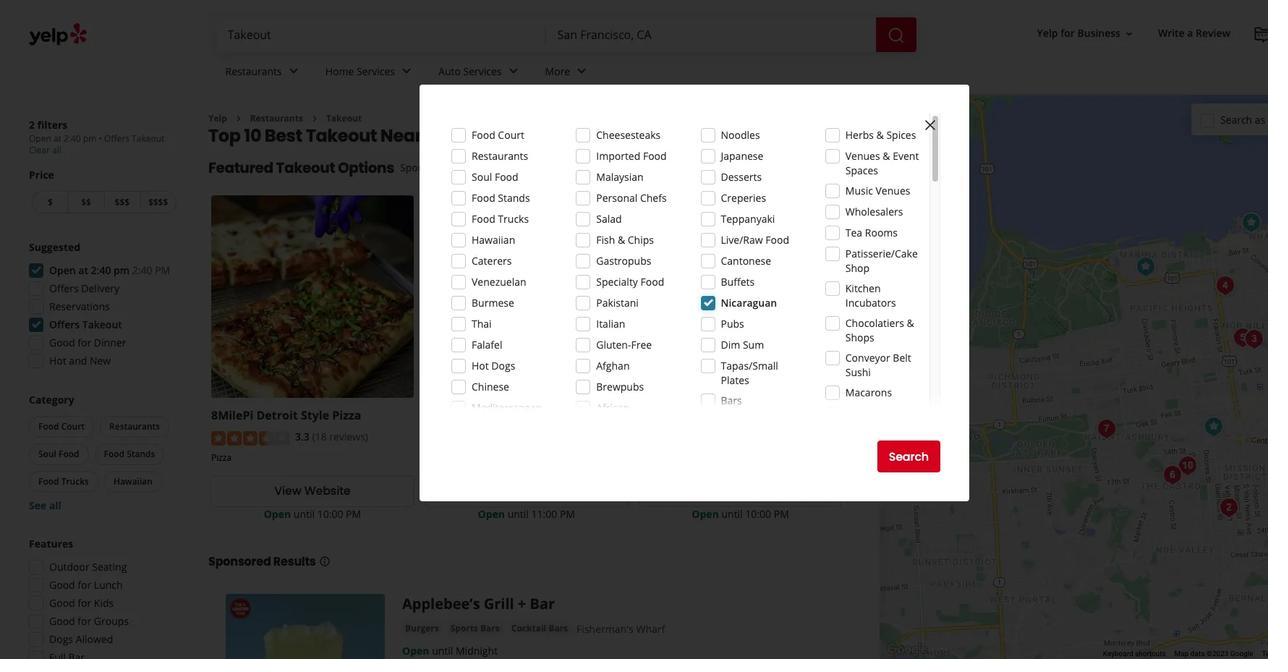 Task type: vqa. For each thing, say whether or not it's contained in the screenshot.
the Services in the Home Services Link
no



Task type: locate. For each thing, give the bounding box(es) containing it.
$$ button
[[68, 191, 104, 213]]

buffets
[[721, 275, 755, 289]]

soul inside search dialog
[[472, 170, 492, 184]]

yelp for yelp link
[[208, 112, 227, 124]]

24 chevron down v2 image inside home services link
[[398, 63, 415, 80]]

hot for hot dogs
[[472, 359, 489, 373]]

trucks up caterers in the top left of the page
[[498, 212, 529, 226]]

food stands button
[[94, 444, 165, 465]]

for left the business
[[1061, 26, 1075, 40]]

applebee's grill + bar image
[[1237, 208, 1266, 237]]

1 vertical spatial soul food
[[38, 448, 79, 460]]

soul down francisco,
[[472, 170, 492, 184]]

hawaiian up caterers in the top left of the page
[[472, 233, 515, 247]]

1 vertical spatial group
[[26, 393, 179, 513]]

at down filters
[[53, 132, 61, 145]]

0 horizontal spatial hawaiian
[[114, 475, 153, 488]]

food court right san
[[472, 128, 525, 142]]

macarons
[[846, 386, 892, 399]]

good for good for kids
[[49, 596, 75, 610]]

restaurants
[[225, 64, 282, 78], [250, 112, 303, 124], [472, 149, 528, 163], [109, 420, 160, 433]]

sponsored
[[400, 161, 452, 175], [208, 553, 271, 570]]

court right san
[[498, 128, 525, 142]]

0 horizontal spatial soul food
[[38, 448, 79, 460]]

0 vertical spatial trucks
[[498, 212, 529, 226]]

1 24 chevron down v2 image from the left
[[398, 63, 415, 80]]

for
[[1061, 26, 1075, 40], [78, 336, 91, 349], [78, 578, 91, 592], [78, 596, 91, 610], [78, 614, 91, 628]]

16 info v2 image
[[455, 162, 467, 174], [319, 555, 330, 567]]

0 horizontal spatial 10:00
[[317, 507, 343, 521]]

24 chevron down v2 image inside auto services link
[[505, 63, 522, 80]]

2:40 down $$$$ on the left top of the page
[[132, 263, 152, 277]]

0 horizontal spatial 16 chevron right v2 image
[[233, 113, 244, 124]]

0 horizontal spatial dogs
[[49, 632, 73, 646]]

options
[[338, 158, 394, 178]]

all right see
[[49, 499, 61, 512]]

pubs
[[721, 317, 744, 331]]

offers inside 2 filters open at 2:40 pm • offers takeout clear all
[[104, 132, 129, 145]]

food stands
[[472, 191, 530, 205], [104, 448, 155, 460]]

16 info v2 image down san
[[455, 162, 467, 174]]

restaurants left 24 chevron down v2 icon
[[225, 64, 282, 78]]

0 horizontal spatial hot
[[49, 354, 66, 368]]

2 24 chevron down v2 image from the left
[[505, 63, 522, 80]]

bars for sports bars
[[480, 622, 500, 634]]

1 horizontal spatial stands
[[498, 191, 530, 205]]

applebee's
[[402, 594, 480, 613]]

takeout down best
[[276, 158, 335, 178]]

suggested
[[29, 240, 80, 254]]

dim sum
[[721, 338, 764, 352]]

food trucks down soul food button
[[38, 475, 89, 488]]

good down good for lunch
[[49, 596, 75, 610]]

venues up spaces
[[846, 149, 880, 163]]

chefs
[[640, 191, 667, 205]]

2 vertical spatial group
[[25, 537, 179, 659]]

stands down restaurants "button"
[[127, 448, 155, 460]]

fisherman's
[[577, 622, 634, 636]]

trucks inside search dialog
[[498, 212, 529, 226]]

0 vertical spatial venues
[[846, 149, 880, 163]]

sponsored results
[[208, 553, 316, 570]]

2 horizontal spatial bars
[[721, 394, 742, 407]]

auto services link
[[427, 52, 534, 94]]

0 horizontal spatial trucks
[[61, 475, 89, 488]]

0 horizontal spatial food stands
[[104, 448, 155, 460]]

stands down francisco,
[[498, 191, 530, 205]]

keyboard
[[1103, 650, 1134, 658]]

venues inside the venues & event spaces
[[846, 149, 880, 163]]

2 vertical spatial offers
[[49, 318, 80, 331]]

& right herbs
[[877, 128, 884, 142]]

1 services from the left
[[357, 64, 395, 78]]

sponsored down top 10 best takeout near san francisco, california
[[400, 161, 452, 175]]

soul down food court button
[[38, 448, 56, 460]]

& right fish
[[618, 233, 625, 247]]

0 horizontal spatial search
[[889, 448, 929, 465]]

2:40 up delivery
[[91, 263, 111, 277]]

0 vertical spatial soul
[[472, 170, 492, 184]]

kfc image
[[1199, 412, 1228, 441]]

0 vertical spatial stands
[[498, 191, 530, 205]]

24 chevron down v2 image left "auto"
[[398, 63, 415, 80]]

restaurants up food stands button
[[109, 420, 160, 433]]

1 vertical spatial stands
[[127, 448, 155, 460]]

16 chevron down v2 image
[[1124, 28, 1135, 40]]

saucy asian image
[[1173, 452, 1202, 480]]

offers up 'reservations'
[[49, 281, 79, 295]]

24 chevron down v2 image
[[398, 63, 415, 80], [505, 63, 522, 80], [573, 63, 591, 80]]

1 horizontal spatial dogs
[[492, 359, 515, 373]]

0 horizontal spatial yelp
[[208, 112, 227, 124]]

24 chevron down v2 image inside the more link
[[573, 63, 591, 80]]

0 vertical spatial restaurants link
[[214, 52, 314, 94]]

0 vertical spatial food court
[[472, 128, 525, 142]]

food trucks
[[472, 212, 529, 226], [38, 475, 89, 488]]

1 good from the top
[[49, 336, 75, 349]]

filters
[[37, 118, 67, 132]]

close image
[[922, 116, 939, 134]]

10
[[244, 124, 261, 148]]

burgers button
[[402, 621, 442, 636]]

pm up delivery
[[114, 263, 130, 277]]

& for chocolatiers
[[907, 316, 914, 330]]

0 vertical spatial 16 info v2 image
[[455, 162, 467, 174]]

0 vertical spatial food stands
[[472, 191, 530, 205]]

restaurants link up 10
[[214, 52, 314, 94]]

0 horizontal spatial at
[[53, 132, 61, 145]]

good up the dogs allowed
[[49, 614, 75, 628]]

japanese
[[721, 149, 764, 163]]

write a review
[[1158, 26, 1231, 40]]

dogs allowed
[[49, 632, 113, 646]]

1 vertical spatial yelp
[[208, 112, 227, 124]]

16 chevron right v2 image
[[233, 113, 244, 124], [309, 113, 320, 124]]

clear all link
[[29, 144, 61, 156]]

burgers
[[405, 622, 439, 634]]

soul food down food court button
[[38, 448, 79, 460]]

soul food down francisco,
[[472, 170, 519, 184]]

4 good from the top
[[49, 614, 75, 628]]

outdoor
[[49, 560, 89, 574]]

salad
[[596, 212, 622, 226]]

soul food inside button
[[38, 448, 79, 460]]

16 info v2 image
[[839, 133, 851, 144]]

sf hole in the wall pizza
[[425, 408, 566, 423]]

at inside 2 filters open at 2:40 pm • offers takeout clear all
[[53, 132, 61, 145]]

0 vertical spatial food trucks
[[472, 212, 529, 226]]

all right the clear
[[52, 144, 61, 156]]

applebee's grill + bar
[[402, 594, 555, 613]]

pizza right wall
[[537, 408, 566, 423]]

tapas/small
[[721, 359, 778, 373]]

pm inside 2 filters open at 2:40 pm • offers takeout clear all
[[83, 132, 96, 145]]

hawaiian down food stands button
[[114, 475, 153, 488]]

for for kids
[[78, 596, 91, 610]]

yelp left the business
[[1037, 26, 1058, 40]]

all inside 2 filters open at 2:40 pm • offers takeout clear all
[[52, 144, 61, 156]]

specialty
[[596, 275, 638, 289]]

allowed
[[76, 632, 113, 646]]

food trucks up caterers in the top left of the page
[[472, 212, 529, 226]]

1 horizontal spatial food stands
[[472, 191, 530, 205]]

dim
[[721, 338, 740, 352]]

sponsored left results
[[208, 553, 271, 570]]

1 horizontal spatial pm
[[114, 263, 130, 277]]

food trucks inside button
[[38, 475, 89, 488]]

hot inside search dialog
[[472, 359, 489, 373]]

takeout
[[326, 112, 362, 124], [306, 124, 377, 148], [132, 132, 164, 145], [276, 158, 335, 178], [82, 318, 122, 331]]

takeout up options
[[306, 124, 377, 148]]

0 vertical spatial all
[[52, 144, 61, 156]]

3 24 chevron down v2 image from the left
[[573, 63, 591, 80]]

group
[[25, 240, 179, 373], [26, 393, 179, 513], [25, 537, 179, 659]]

pizza
[[332, 408, 361, 423], [537, 408, 566, 423], [211, 451, 232, 464]]

services for home services
[[357, 64, 395, 78]]

for for business
[[1061, 26, 1075, 40]]

food stands down francisco,
[[472, 191, 530, 205]]

0 vertical spatial yelp
[[1037, 26, 1058, 40]]

free
[[631, 338, 652, 352]]

0 vertical spatial soul food
[[472, 170, 519, 184]]

2:40 for at
[[132, 263, 152, 277]]

24 chevron down v2 image for auto services
[[505, 63, 522, 80]]

venues up wholesalers
[[876, 184, 911, 198]]

16 chevron right v2 image left takeout link
[[309, 113, 320, 124]]

takeout up dinner
[[82, 318, 122, 331]]

1 vertical spatial trucks
[[61, 475, 89, 488]]

san
[[426, 124, 459, 148]]

herbs
[[846, 128, 874, 142]]

16 info v2 image right results
[[319, 555, 330, 567]]

food stands inside food stands button
[[104, 448, 155, 460]]

pizza up reviews)
[[332, 408, 361, 423]]

1 horizontal spatial bars
[[549, 622, 568, 634]]

good for lunch
[[49, 578, 123, 592]]

restaurants inside search dialog
[[472, 149, 528, 163]]

offers down 'reservations'
[[49, 318, 80, 331]]

0 horizontal spatial soul
[[38, 448, 56, 460]]

1 vertical spatial food stands
[[104, 448, 155, 460]]

restaurants inside business categories element
[[225, 64, 282, 78]]

court inside food court button
[[61, 420, 85, 433]]

$
[[48, 196, 53, 208]]

cocktail bars link
[[509, 621, 571, 636]]

bars right sports
[[480, 622, 500, 634]]

hot down "falafel"
[[472, 359, 489, 373]]

1 vertical spatial court
[[61, 420, 85, 433]]

& right chocolatiers
[[907, 316, 914, 330]]

restaurants down francisco,
[[472, 149, 528, 163]]

pm
[[155, 263, 170, 277], [346, 507, 361, 521], [560, 507, 575, 521], [774, 507, 789, 521]]

8milepi
[[211, 408, 254, 423]]

data
[[1191, 650, 1205, 658]]

1 horizontal spatial at
[[78, 263, 88, 277]]

soul food inside search dialog
[[472, 170, 519, 184]]

see all button
[[29, 499, 61, 512]]

dogs down good for groups
[[49, 632, 73, 646]]

1 10:00 from the left
[[317, 507, 343, 521]]

trucks down soul food button
[[61, 475, 89, 488]]

good for dinner
[[49, 336, 126, 349]]

0 horizontal spatial bars
[[480, 622, 500, 634]]

hawaiian
[[472, 233, 515, 247], [114, 475, 153, 488]]

good
[[49, 336, 75, 349], [49, 578, 75, 592], [49, 596, 75, 610], [49, 614, 75, 628]]

court up soul food button
[[61, 420, 85, 433]]

1 horizontal spatial food court
[[472, 128, 525, 142]]

0 vertical spatial sponsored
[[400, 161, 452, 175]]

offers for offers takeout
[[49, 318, 80, 331]]

top 10 best takeout near san francisco, california
[[208, 124, 641, 148]]

bars down plates
[[721, 394, 742, 407]]

rooms
[[865, 226, 898, 240]]

1 horizontal spatial hawaiian
[[472, 233, 515, 247]]

2:40 down filters
[[64, 132, 81, 145]]

1 vertical spatial food court
[[38, 420, 85, 433]]

0 vertical spatial court
[[498, 128, 525, 142]]

0 vertical spatial offers
[[104, 132, 129, 145]]

hot left and
[[49, 354, 66, 368]]

conveyor belt sushi
[[846, 351, 912, 379]]

good down outdoor
[[49, 578, 75, 592]]

1 horizontal spatial 16 info v2 image
[[455, 162, 467, 174]]

2 services from the left
[[463, 64, 502, 78]]

0 horizontal spatial services
[[357, 64, 395, 78]]

search
[[1221, 113, 1253, 126], [889, 448, 929, 465]]

music venues
[[846, 184, 911, 198]]

thai
[[472, 317, 492, 331]]

1 vertical spatial at
[[78, 263, 88, 277]]

dogs inside search dialog
[[492, 359, 515, 373]]

yelp inside button
[[1037, 26, 1058, 40]]

0 vertical spatial search
[[1221, 113, 1253, 126]]

0 vertical spatial dogs
[[492, 359, 515, 373]]

tea
[[846, 226, 863, 240]]

1 horizontal spatial open until 10:00 pm
[[692, 507, 789, 521]]

bars down bar
[[549, 622, 568, 634]]

pizza down 3.3 star rating image
[[211, 451, 232, 464]]

1 vertical spatial venues
[[876, 184, 911, 198]]

open until 11:00 pm
[[478, 507, 575, 521]]

featured takeout options
[[208, 158, 394, 178]]

good up and
[[49, 336, 75, 349]]

services right home
[[357, 64, 395, 78]]

3.3 (18 reviews)
[[295, 430, 368, 444]]

burmese
[[472, 296, 514, 310]]

1 16 chevron right v2 image from the left
[[233, 113, 244, 124]]

1 vertical spatial soul
[[38, 448, 56, 460]]

see
[[29, 499, 47, 512]]

pm left •
[[83, 132, 96, 145]]

stands inside search dialog
[[498, 191, 530, 205]]

sf hole in the wall pizza image
[[1131, 253, 1160, 281]]

1 horizontal spatial yelp
[[1037, 26, 1058, 40]]

24 chevron down v2 image
[[285, 63, 302, 80]]

1 horizontal spatial hot
[[472, 359, 489, 373]]

1 horizontal spatial search
[[1221, 113, 1253, 126]]

0 vertical spatial at
[[53, 132, 61, 145]]

for down good for lunch
[[78, 596, 91, 610]]

1 horizontal spatial pizza
[[332, 408, 361, 423]]

yelp for yelp for business
[[1037, 26, 1058, 40]]

home
[[325, 64, 354, 78]]

fish & chips
[[596, 233, 654, 247]]

bars for cocktail bars
[[549, 622, 568, 634]]

conveyor
[[846, 351, 891, 365]]

restaurants link down 24 chevron down v2 icon
[[250, 112, 303, 124]]

2 horizontal spatial 2:40
[[132, 263, 152, 277]]

0 horizontal spatial food trucks
[[38, 475, 89, 488]]

0 vertical spatial group
[[25, 240, 179, 373]]

pakistani
[[596, 296, 639, 310]]

spices
[[887, 128, 916, 142]]

1 vertical spatial offers
[[49, 281, 79, 295]]

te link
[[1262, 650, 1268, 658]]

food stands down restaurants "button"
[[104, 448, 155, 460]]

0 vertical spatial hawaiian
[[472, 233, 515, 247]]

lunch
[[94, 578, 123, 592]]

hawaiian inside search dialog
[[472, 233, 515, 247]]

gastropubs
[[596, 254, 652, 268]]

1 vertical spatial all
[[49, 499, 61, 512]]

1 horizontal spatial soul food
[[472, 170, 519, 184]]

3 good from the top
[[49, 596, 75, 610]]

0 horizontal spatial pm
[[83, 132, 96, 145]]

for up good for kids
[[78, 578, 91, 592]]

& inside the venues & event spaces
[[883, 149, 890, 163]]

1 vertical spatial pm
[[114, 263, 130, 277]]

offers
[[104, 132, 129, 145], [49, 281, 79, 295], [49, 318, 80, 331]]

1 vertical spatial food trucks
[[38, 475, 89, 488]]

kokio republic image
[[1240, 325, 1268, 354]]

venezuelan
[[472, 275, 526, 289]]

yelp left 10
[[208, 112, 227, 124]]

1 horizontal spatial trucks
[[498, 212, 529, 226]]

0 horizontal spatial 24 chevron down v2 image
[[398, 63, 415, 80]]

sports bars
[[451, 622, 500, 634]]

food court up soul food button
[[38, 420, 85, 433]]

soul
[[472, 170, 492, 184], [38, 448, 56, 460]]

cantonese
[[721, 254, 771, 268]]

1 horizontal spatial 24 chevron down v2 image
[[505, 63, 522, 80]]

1 horizontal spatial soul
[[472, 170, 492, 184]]

& inside chocolatiers & shops
[[907, 316, 914, 330]]

8milepi detroit style pizza
[[211, 408, 361, 423]]

dogs up chinese
[[492, 359, 515, 373]]

24 chevron down v2 image right auto services
[[505, 63, 522, 80]]

takeout down home
[[326, 112, 362, 124]]

cocktail bars
[[511, 622, 568, 634]]

0 horizontal spatial 2:40
[[64, 132, 81, 145]]

1 vertical spatial 16 info v2 image
[[319, 555, 330, 567]]

all inside group
[[49, 499, 61, 512]]

ollei image
[[1211, 271, 1240, 300]]

for for dinner
[[78, 336, 91, 349]]

hot
[[49, 354, 66, 368], [472, 359, 489, 373]]

1 horizontal spatial court
[[498, 128, 525, 142]]

1 vertical spatial search
[[889, 448, 929, 465]]

1 horizontal spatial food trucks
[[472, 212, 529, 226]]

1 horizontal spatial 16 chevron right v2 image
[[309, 113, 320, 124]]

16 chevron right v2 image right yelp link
[[233, 113, 244, 124]]

2 16 chevron right v2 image from the left
[[309, 113, 320, 124]]

& left event
[[883, 149, 890, 163]]

offers right •
[[104, 132, 129, 145]]

for down good for kids
[[78, 614, 91, 628]]

takeout right •
[[132, 132, 164, 145]]

imported food
[[596, 149, 667, 163]]

1 horizontal spatial 10:00
[[746, 507, 771, 521]]

1 vertical spatial hawaiian
[[114, 475, 153, 488]]

for inside button
[[1061, 26, 1075, 40]]

1 horizontal spatial services
[[463, 64, 502, 78]]

2 horizontal spatial 24 chevron down v2 image
[[573, 63, 591, 80]]

adam's grub shack image
[[1215, 493, 1243, 522]]

open inside 2 filters open at 2:40 pm • offers takeout clear all
[[29, 132, 51, 145]]

at up the offers delivery on the top left
[[78, 263, 88, 277]]

search inside button
[[889, 448, 929, 465]]

0 vertical spatial pm
[[83, 132, 96, 145]]

services right "auto"
[[463, 64, 502, 78]]

projects image
[[1254, 26, 1268, 43]]

24 chevron down v2 image right more
[[573, 63, 591, 80]]

0 horizontal spatial sponsored
[[208, 553, 271, 570]]

write a review link
[[1153, 21, 1237, 47]]

hot for hot and new
[[49, 354, 66, 368]]

trucks
[[498, 212, 529, 226], [61, 475, 89, 488]]

group containing features
[[25, 537, 179, 659]]

0 horizontal spatial stands
[[127, 448, 155, 460]]

0 horizontal spatial food court
[[38, 420, 85, 433]]

&
[[877, 128, 884, 142], [883, 149, 890, 163], [618, 233, 625, 247], [907, 316, 914, 330]]

None search field
[[216, 17, 919, 52]]

0 horizontal spatial open until 10:00 pm
[[264, 507, 361, 521]]

google image
[[883, 640, 931, 659]]

good for good for lunch
[[49, 578, 75, 592]]

for down offers takeout
[[78, 336, 91, 349]]

1 vertical spatial sponsored
[[208, 553, 271, 570]]

trucks inside button
[[61, 475, 89, 488]]

2:40 inside 2 filters open at 2:40 pm • offers takeout clear all
[[64, 132, 81, 145]]

2 good from the top
[[49, 578, 75, 592]]

1 horizontal spatial sponsored
[[400, 161, 452, 175]]

food trucks inside search dialog
[[472, 212, 529, 226]]

good for good for dinner
[[49, 336, 75, 349]]

food court inside button
[[38, 420, 85, 433]]

0 horizontal spatial court
[[61, 420, 85, 433]]



Task type: describe. For each thing, give the bounding box(es) containing it.
for for groups
[[78, 614, 91, 628]]

$$$$ button
[[140, 191, 177, 213]]

3.3
[[295, 430, 310, 444]]

good for groups
[[49, 614, 129, 628]]

$$
[[81, 196, 91, 208]]

near
[[380, 124, 422, 148]]

search for search
[[889, 448, 929, 465]]

yelp for business button
[[1032, 21, 1141, 47]]

m
[[1268, 113, 1268, 126]]

restaurants down 24 chevron down v2 icon
[[250, 112, 303, 124]]

hawaiian inside button
[[114, 475, 153, 488]]

price group
[[29, 168, 179, 216]]

24 chevron down v2 image for home services
[[398, 63, 415, 80]]

google
[[1231, 650, 1254, 658]]

features
[[29, 537, 73, 551]]

sushi
[[846, 365, 871, 379]]

aria korean street food image
[[1228, 323, 1257, 352]]

write
[[1158, 26, 1185, 40]]

category
[[29, 393, 74, 407]]

in
[[470, 408, 482, 423]]

sf hole in the wall pizza link
[[425, 408, 566, 423]]

2
[[29, 118, 35, 132]]

2 10:00 from the left
[[746, 507, 771, 521]]

offers takeout
[[49, 318, 122, 331]]

belt
[[893, 351, 912, 365]]

hot dogs
[[472, 359, 515, 373]]

©2023
[[1207, 650, 1229, 658]]

soul inside button
[[38, 448, 56, 460]]

shortcuts
[[1135, 650, 1166, 658]]

african
[[596, 401, 630, 415]]

te
[[1262, 650, 1268, 658]]

specialty food
[[596, 275, 664, 289]]

style
[[301, 408, 329, 423]]

cocktail bars button
[[509, 621, 571, 636]]

see all
[[29, 499, 61, 512]]

1 horizontal spatial 2:40
[[91, 263, 111, 277]]

reservations
[[49, 300, 110, 313]]

outdoor seating
[[49, 560, 127, 574]]

search image
[[887, 26, 905, 44]]

search for search as m
[[1221, 113, 1253, 126]]

3.3 star rating image
[[211, 431, 289, 445]]

1 vertical spatial dogs
[[49, 632, 73, 646]]

food stands inside search dialog
[[472, 191, 530, 205]]

groups
[[94, 614, 129, 628]]

malaysian
[[596, 170, 644, 184]]

dragoneats image
[[1092, 415, 1121, 444]]

0 horizontal spatial 16 info v2 image
[[319, 555, 330, 567]]

offers for offers delivery
[[49, 281, 79, 295]]

2 filters open at 2:40 pm • offers takeout clear all
[[29, 118, 164, 156]]

home services
[[325, 64, 395, 78]]

search dialog
[[0, 0, 1268, 659]]

1 open until 10:00 pm from the left
[[264, 507, 361, 521]]

spaces
[[846, 164, 878, 177]]

review
[[1196, 26, 1231, 40]]

food trucks button
[[29, 471, 98, 493]]

grill
[[484, 594, 514, 613]]

services for auto services
[[463, 64, 502, 78]]

creperies
[[721, 191, 766, 205]]

auto
[[439, 64, 461, 78]]

1 vertical spatial restaurants link
[[250, 112, 303, 124]]

& for venues
[[883, 149, 890, 163]]

live/raw food
[[721, 233, 789, 247]]

0 horizontal spatial pizza
[[211, 451, 232, 464]]

business
[[1078, 26, 1121, 40]]

soul food button
[[29, 444, 89, 465]]

$ button
[[32, 191, 68, 213]]

hot and new
[[49, 354, 111, 368]]

hawaiian button
[[104, 471, 162, 493]]

sponsored for sponsored results
[[208, 553, 271, 570]]

+
[[518, 594, 526, 613]]

caterers
[[472, 254, 512, 268]]

delivery
[[81, 281, 119, 295]]

group containing suggested
[[25, 240, 179, 373]]

california
[[555, 124, 641, 148]]

price
[[29, 168, 54, 182]]

hot johnnie's image
[[1158, 461, 1187, 490]]

chocolatiers & shops
[[846, 316, 914, 344]]

shops
[[846, 331, 875, 344]]

home services link
[[314, 52, 427, 94]]

court inside search dialog
[[498, 128, 525, 142]]

2 horizontal spatial pizza
[[537, 408, 566, 423]]

burgers link
[[402, 621, 442, 636]]

map region
[[814, 0, 1268, 659]]

takeout inside 2 filters open at 2:40 pm • offers takeout clear all
[[132, 132, 164, 145]]

teppanyaki
[[721, 212, 775, 226]]

map
[[1175, 650, 1189, 658]]

$$$ button
[[104, 191, 140, 213]]

music
[[846, 184, 873, 198]]

seating
[[92, 560, 127, 574]]

bars inside search dialog
[[721, 394, 742, 407]]

personal chefs
[[596, 191, 667, 205]]

desserts
[[721, 170, 762, 184]]

mediterranean
[[472, 401, 542, 415]]

sponsored for sponsored
[[400, 161, 452, 175]]

brewpubs
[[596, 380, 644, 394]]

2:40 for filters
[[64, 132, 81, 145]]

fish
[[596, 233, 615, 247]]

view website link
[[211, 475, 414, 507]]

kitchen
[[846, 281, 881, 295]]

group containing category
[[26, 393, 179, 513]]

italian
[[596, 317, 625, 331]]

midnight
[[456, 644, 498, 657]]

stands inside button
[[127, 448, 155, 460]]

for for lunch
[[78, 578, 91, 592]]

wharf
[[636, 622, 665, 636]]

imported
[[596, 149, 641, 163]]

keyboard shortcuts button
[[1103, 649, 1166, 659]]

24 chevron down v2 image for more
[[573, 63, 591, 80]]

pm inside group
[[155, 263, 170, 277]]

yelp for business
[[1037, 26, 1121, 40]]

16 chevron right v2 image for restaurants
[[233, 113, 244, 124]]

food court inside search dialog
[[472, 128, 525, 142]]

user actions element
[[1026, 20, 1268, 49]]

noodles
[[721, 128, 760, 142]]

restaurants inside "button"
[[109, 420, 160, 433]]

good for good for groups
[[49, 614, 75, 628]]

& for herbs
[[877, 128, 884, 142]]

results
[[273, 553, 316, 570]]

16 chevron right v2 image for takeout
[[309, 113, 320, 124]]

yelp link
[[208, 112, 227, 124]]

sports
[[451, 622, 478, 634]]

new
[[90, 354, 111, 368]]

reviews)
[[329, 430, 368, 444]]

more link
[[534, 52, 602, 94]]

view website
[[274, 483, 351, 499]]

takeout link
[[326, 112, 362, 124]]

sports bars link
[[448, 621, 503, 636]]

live/raw
[[721, 233, 763, 247]]

business categories element
[[214, 52, 1268, 94]]

& for fish
[[618, 233, 625, 247]]

more
[[545, 64, 570, 78]]

2 open until 10:00 pm from the left
[[692, 507, 789, 521]]

offers delivery
[[49, 281, 119, 295]]



